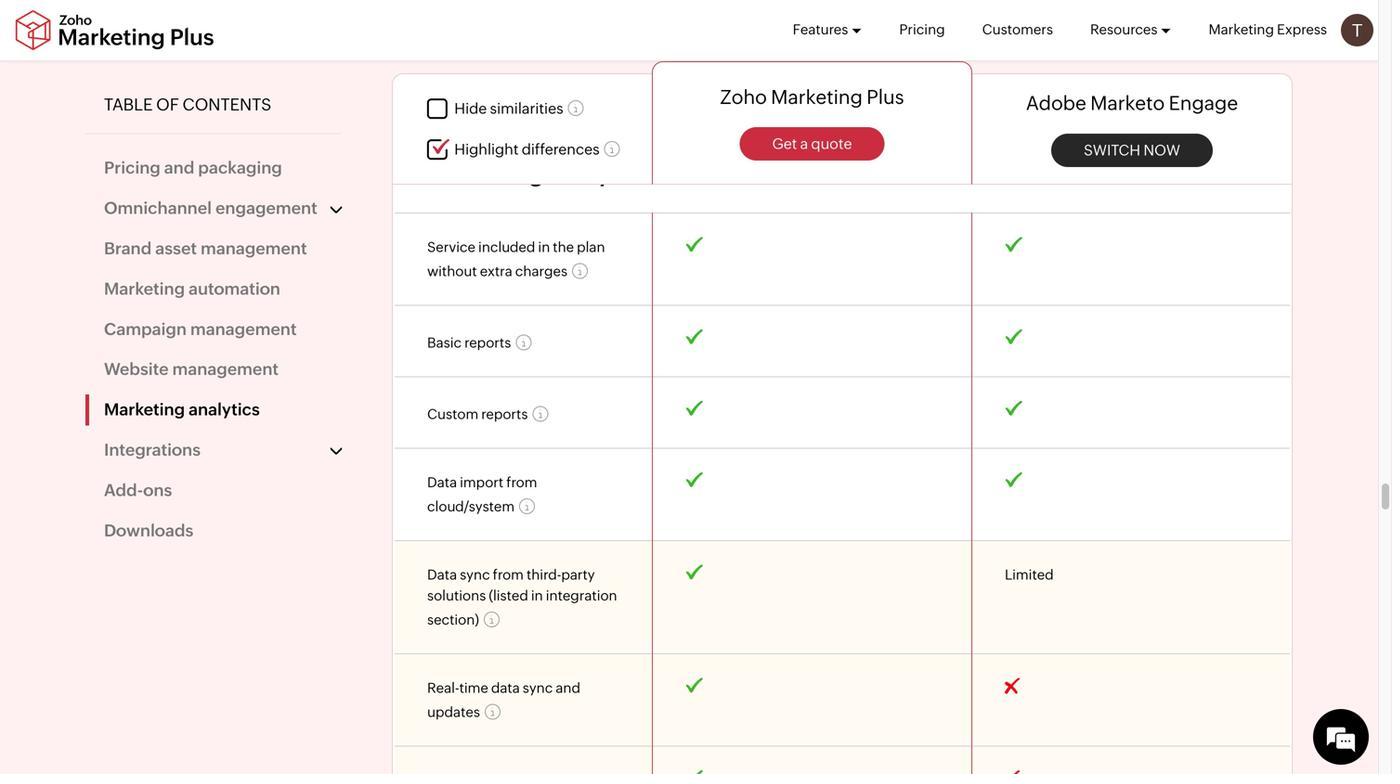 Task type: locate. For each thing, give the bounding box(es) containing it.
management down the automation
[[190, 320, 297, 339]]

features link
[[793, 0, 862, 59]]

pricing up plus
[[900, 21, 945, 38]]

zoho marketing plus
[[720, 86, 904, 108]]

now
[[1144, 141, 1181, 159]]

adobe
[[1026, 92, 1087, 114]]

management for campaign management
[[190, 320, 297, 339]]

1 horizontal spatial analytics
[[549, 160, 652, 187]]

automation
[[189, 279, 280, 298]]

analytics
[[549, 160, 652, 187], [189, 400, 260, 419]]

website management
[[104, 360, 279, 379]]

pricing link
[[900, 0, 945, 59]]

1 vertical spatial pricing
[[104, 158, 160, 178]]

plus
[[867, 86, 904, 108]]

highlight
[[455, 141, 519, 158]]

campaign management
[[104, 320, 297, 339]]

0 vertical spatial marketing analytics
[[427, 160, 652, 187]]

marketing analytics down highlight differences
[[427, 160, 652, 187]]

switch now link
[[1051, 134, 1213, 167]]

table
[[104, 95, 153, 114]]

engagement
[[215, 199, 317, 218]]

contents
[[183, 95, 272, 114]]

pricing left 'and'
[[104, 158, 160, 178]]

quote
[[811, 135, 852, 153]]

management down the engagement
[[201, 239, 307, 258]]

pricing for pricing and packaging
[[104, 158, 160, 178]]

marketing down highlight
[[427, 160, 544, 187]]

marketing automation
[[104, 279, 280, 298]]

marketing
[[1209, 21, 1274, 38], [771, 86, 863, 108], [427, 160, 544, 187], [104, 279, 185, 298], [104, 400, 185, 419]]

integrations
[[104, 441, 201, 460]]

get
[[772, 135, 797, 153]]

marketing analytics down website management
[[104, 400, 260, 419]]

1 vertical spatial management
[[190, 320, 297, 339]]

get a quote
[[772, 135, 852, 153]]

analytics down website management
[[189, 400, 260, 419]]

omnichannel
[[104, 199, 212, 218]]

management down campaign management
[[172, 360, 279, 379]]

analytics down differences
[[549, 160, 652, 187]]

0 vertical spatial pricing
[[900, 21, 945, 38]]

marketing up integrations
[[104, 400, 185, 419]]

marketing analytics
[[427, 160, 652, 187], [104, 400, 260, 419]]

ons
[[143, 481, 172, 500]]

pricing
[[900, 21, 945, 38], [104, 158, 160, 178]]

hide similarities
[[455, 100, 564, 117]]

0 horizontal spatial pricing
[[104, 158, 160, 178]]

omnichannel engagement
[[104, 199, 317, 218]]

and
[[164, 158, 194, 178]]

1 vertical spatial marketing analytics
[[104, 400, 260, 419]]

table of contents
[[104, 95, 272, 114]]

0 horizontal spatial analytics
[[189, 400, 260, 419]]

get a quote link
[[740, 127, 885, 161]]

0 horizontal spatial marketing analytics
[[104, 400, 260, 419]]

2 vertical spatial management
[[172, 360, 279, 379]]

express
[[1277, 21, 1327, 38]]

1 horizontal spatial pricing
[[900, 21, 945, 38]]

customers
[[982, 21, 1053, 38]]

management for website management
[[172, 360, 279, 379]]

management
[[201, 239, 307, 258], [190, 320, 297, 339], [172, 360, 279, 379]]

a
[[800, 135, 808, 153]]



Task type: describe. For each thing, give the bounding box(es) containing it.
adobe marketo engage
[[1026, 92, 1238, 114]]

differences
[[522, 141, 600, 158]]

marketing up campaign
[[104, 279, 185, 298]]

campaign
[[104, 320, 187, 339]]

zoho
[[720, 86, 767, 108]]

switch now
[[1084, 141, 1181, 159]]

marketing up get a quote on the top
[[771, 86, 863, 108]]

packaging
[[198, 158, 282, 178]]

features
[[793, 21, 848, 38]]

of
[[156, 95, 179, 114]]

add-
[[104, 481, 143, 500]]

marketo
[[1091, 92, 1165, 114]]

marketing express
[[1209, 21, 1327, 38]]

add-ons
[[104, 481, 172, 500]]

pricing and packaging
[[104, 158, 282, 178]]

terry turtle image
[[1341, 14, 1374, 46]]

pricing for pricing
[[900, 21, 945, 38]]

hide
[[455, 100, 487, 117]]

customers link
[[982, 0, 1053, 59]]

brand asset management
[[104, 239, 307, 258]]

asset
[[155, 239, 197, 258]]

0 vertical spatial management
[[201, 239, 307, 258]]

resources
[[1090, 21, 1158, 38]]

switch
[[1084, 141, 1141, 159]]

similarities
[[490, 100, 564, 117]]

1 vertical spatial analytics
[[189, 400, 260, 419]]

engage
[[1169, 92, 1238, 114]]

marketing express link
[[1209, 0, 1327, 59]]

1 horizontal spatial marketing analytics
[[427, 160, 652, 187]]

website
[[104, 360, 169, 379]]

resources link
[[1090, 0, 1172, 59]]

brand
[[104, 239, 152, 258]]

limited
[[1005, 567, 1054, 583]]

highlight differences
[[455, 141, 600, 158]]

0 vertical spatial analytics
[[549, 160, 652, 187]]

zoho marketingplus logo image
[[14, 10, 216, 51]]

downloads
[[104, 521, 193, 540]]

marketing left express
[[1209, 21, 1274, 38]]



Task type: vqa. For each thing, say whether or not it's contained in the screenshot.
long-
no



